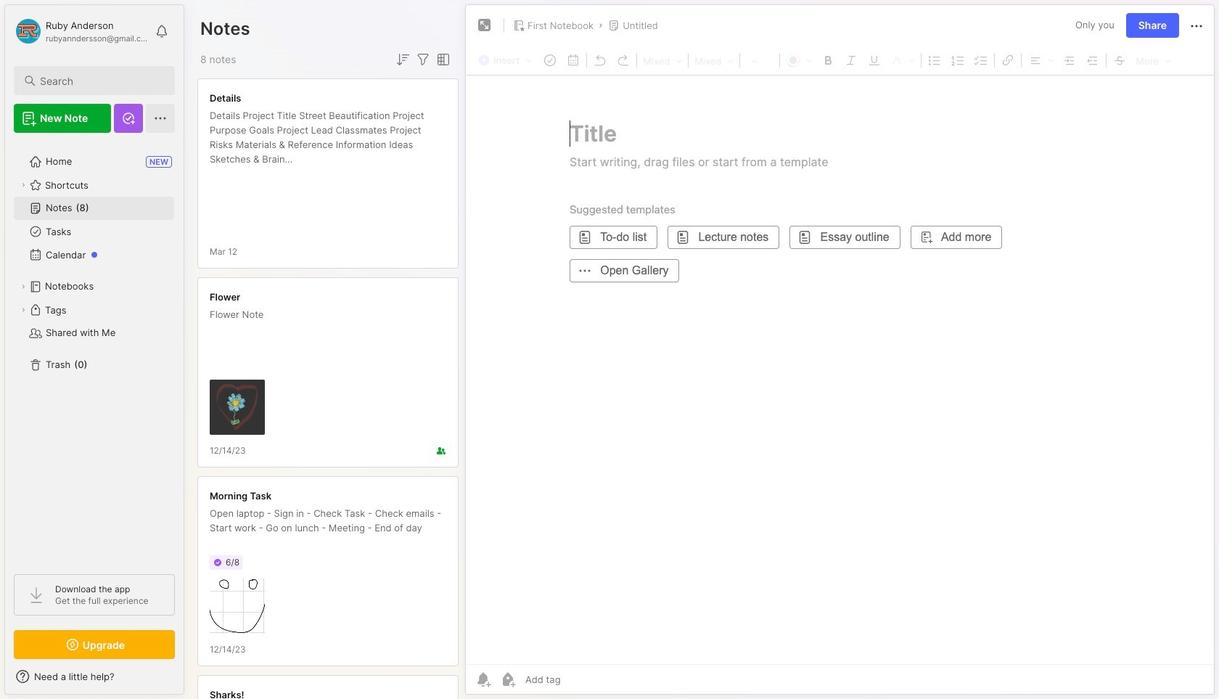 Task type: describe. For each thing, give the bounding box(es) containing it.
more actions image
[[1189, 17, 1206, 35]]

2 thumbnail image from the top
[[210, 579, 265, 634]]

Font size field
[[742, 51, 778, 70]]

click to collapse image
[[183, 672, 194, 690]]

Alignment field
[[1024, 50, 1059, 69]]

highlight image
[[887, 50, 920, 69]]

Account field
[[14, 17, 148, 46]]

View options field
[[432, 51, 452, 68]]

More actions field
[[1189, 16, 1206, 35]]

tree inside main element
[[5, 142, 184, 561]]

Heading level field
[[639, 51, 687, 70]]

font size image
[[742, 51, 778, 70]]

expand note image
[[476, 17, 494, 34]]

Font color field
[[782, 50, 817, 69]]

Highlight field
[[887, 50, 920, 69]]

Note Editor text field
[[466, 75, 1215, 664]]

add a reminder image
[[475, 671, 492, 688]]

add filters image
[[415, 51, 432, 68]]

1 thumbnail image from the top
[[210, 380, 265, 435]]

WHAT'S NEW field
[[5, 665, 184, 688]]



Task type: locate. For each thing, give the bounding box(es) containing it.
font color image
[[782, 50, 817, 69]]

add tag image
[[500, 671, 517, 688]]

More field
[[1132, 51, 1176, 70]]

1 vertical spatial thumbnail image
[[210, 579, 265, 634]]

insert image
[[475, 51, 539, 70]]

expand tags image
[[19, 306, 28, 314]]

alignment image
[[1024, 50, 1059, 69]]

more image
[[1132, 51, 1176, 70]]

note window element
[[465, 4, 1216, 699]]

expand notebooks image
[[19, 282, 28, 291]]

font family image
[[691, 51, 739, 70]]

none search field inside main element
[[40, 72, 162, 89]]

None search field
[[40, 72, 162, 89]]

Insert field
[[475, 51, 539, 70]]

Add filters field
[[415, 51, 432, 68]]

main element
[[0, 0, 189, 699]]

Sort options field
[[394, 51, 412, 68]]

Search text field
[[40, 74, 162, 88]]

thumbnail image
[[210, 380, 265, 435], [210, 579, 265, 634]]

tree
[[5, 142, 184, 561]]

Font family field
[[691, 51, 739, 70]]

0 vertical spatial thumbnail image
[[210, 380, 265, 435]]

heading level image
[[639, 51, 687, 70]]

Add tag field
[[524, 673, 634, 686]]



Task type: vqa. For each thing, say whether or not it's contained in the screenshot.
'Images' at the left top
no



